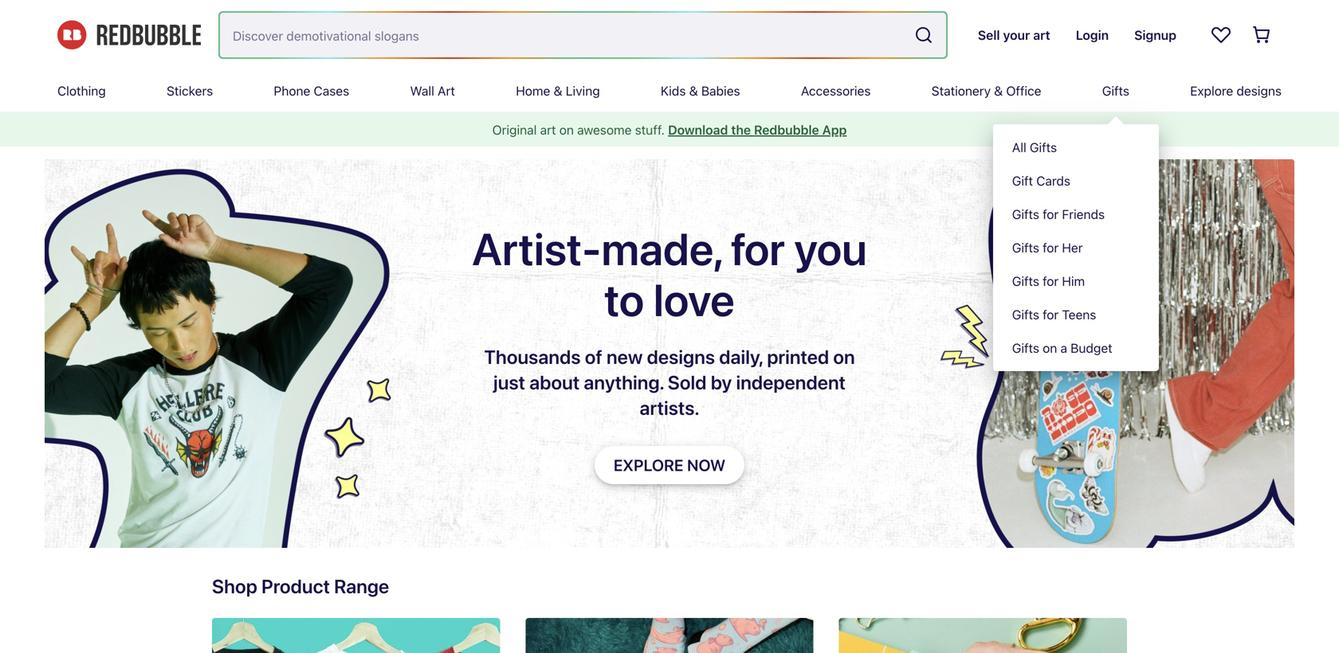 Task type: vqa. For each thing, say whether or not it's contained in the screenshot.
the Download the Redbubble App link
yes



Task type: locate. For each thing, give the bounding box(es) containing it.
None field
[[220, 13, 946, 57]]

0 horizontal spatial designs
[[647, 346, 715, 368]]

sold
[[668, 372, 707, 394]]

clothing link
[[57, 70, 106, 112]]

app
[[823, 122, 847, 138]]

on inside thousands of new designs daily, printed on just about anything. sold by independent artists.
[[833, 346, 855, 368]]

menu containing all gifts
[[993, 124, 1159, 372]]

2 horizontal spatial &
[[994, 83, 1003, 98]]

phone cases link
[[274, 70, 349, 112]]

for left him
[[1043, 274, 1059, 289]]

designs up the sold
[[647, 346, 715, 368]]

gifts for gifts for teens
[[1013, 307, 1040, 323]]

all
[[1013, 140, 1027, 155]]

wall art link
[[410, 70, 455, 112]]

1 & from the left
[[554, 83, 563, 98]]

on right art
[[560, 122, 574, 138]]

all gifts
[[1013, 140, 1057, 155]]

shop stickers image
[[839, 619, 1127, 654]]

0 vertical spatial designs
[[1237, 83, 1282, 98]]

designs
[[1237, 83, 1282, 98], [647, 346, 715, 368]]

babies
[[702, 83, 740, 98]]

for for gifts for him
[[1043, 274, 1059, 289]]

for left you at right
[[731, 222, 785, 275]]

wall art
[[410, 83, 455, 98]]

living
[[566, 83, 600, 98]]

accessories
[[801, 83, 871, 98]]

original
[[492, 122, 537, 138]]

designs inside menu bar
[[1237, 83, 1282, 98]]

Search term search field
[[220, 13, 908, 57]]

on left a
[[1043, 341, 1058, 356]]

2 horizontal spatial on
[[1043, 341, 1058, 356]]

thousands of new designs daily, printed on just about anything. sold by independent artists.
[[484, 346, 855, 419]]

3 & from the left
[[994, 83, 1003, 98]]

for left teens
[[1043, 307, 1059, 323]]

1 vertical spatial designs
[[647, 346, 715, 368]]

menu
[[993, 124, 1159, 372]]

shop deals image
[[526, 619, 814, 654]]

gifts for friends
[[1013, 207, 1105, 222]]

home & living link
[[516, 70, 600, 112]]

for
[[1043, 207, 1059, 222], [731, 222, 785, 275], [1043, 240, 1059, 256], [1043, 274, 1059, 289], [1043, 307, 1059, 323]]

gifts down gifts for him on the right
[[1013, 307, 1040, 323]]

designs right explore
[[1237, 83, 1282, 98]]

gifts down gift
[[1013, 207, 1040, 222]]

gifts up gifts for him on the right
[[1013, 240, 1040, 256]]

2 & from the left
[[689, 83, 698, 98]]

gifts down gifts for her
[[1013, 274, 1040, 289]]

& left 'office'
[[994, 83, 1003, 98]]

1 horizontal spatial designs
[[1237, 83, 1282, 98]]

shop t-shirts image
[[212, 619, 500, 654]]

download
[[668, 122, 728, 138]]

thousands
[[484, 346, 581, 368]]

all gifts link
[[993, 131, 1159, 164]]

menu bar containing clothing
[[57, 70, 1282, 372]]

redbubble
[[754, 122, 819, 138]]

&
[[554, 83, 563, 98], [689, 83, 698, 98], [994, 83, 1003, 98]]

menu item
[[993, 70, 1159, 372]]

kids & babies
[[661, 83, 740, 98]]

download the redbubble app link
[[668, 122, 847, 138]]

product
[[262, 576, 330, 598]]

phone
[[274, 83, 310, 98]]

1 horizontal spatial &
[[689, 83, 698, 98]]

home
[[516, 83, 550, 98]]

gifts right all
[[1030, 140, 1057, 155]]

& for stationery
[[994, 83, 1003, 98]]

gifts on a budget link
[[993, 332, 1159, 365]]

& left living
[[554, 83, 563, 98]]

on
[[560, 122, 574, 138], [1043, 341, 1058, 356], [833, 346, 855, 368]]

redbubble logo image
[[57, 21, 201, 50]]

for left her
[[1043, 240, 1059, 256]]

gifts left a
[[1013, 341, 1040, 356]]

stationery & office link
[[932, 70, 1042, 112]]

teens
[[1062, 307, 1097, 323]]

1 horizontal spatial on
[[833, 346, 855, 368]]

for left friends
[[1043, 207, 1059, 222]]

shop
[[212, 576, 257, 598]]

0 horizontal spatial &
[[554, 83, 563, 98]]

for for gifts for teens
[[1043, 307, 1059, 323]]

gift
[[1013, 173, 1033, 189]]

on right printed
[[833, 346, 855, 368]]

& right kids
[[689, 83, 698, 98]]

menu bar
[[57, 70, 1282, 372]]

gifts up "all gifts" link
[[1103, 83, 1130, 98]]

to
[[605, 273, 644, 326]]

gifts for gifts on a budget
[[1013, 341, 1040, 356]]

gifts
[[1103, 83, 1130, 98], [1030, 140, 1057, 155], [1013, 207, 1040, 222], [1013, 240, 1040, 256], [1013, 274, 1040, 289], [1013, 307, 1040, 323], [1013, 341, 1040, 356]]

gifts for friends link
[[993, 198, 1159, 231]]

0 horizontal spatial on
[[560, 122, 574, 138]]

shop product range
[[212, 576, 389, 598]]

for inside artist-made, for you to love
[[731, 222, 785, 275]]

explore designs link
[[1191, 70, 1282, 112]]



Task type: describe. For each thing, give the bounding box(es) containing it.
gifts for him link
[[993, 265, 1159, 298]]

& for home
[[554, 83, 563, 98]]

cases
[[314, 83, 349, 98]]

gifts for gifts for friends
[[1013, 207, 1040, 222]]

artist-made, for you to love
[[472, 222, 867, 326]]

gifts for her link
[[993, 231, 1159, 265]]

artists.
[[640, 397, 700, 419]]

gifts for her
[[1013, 240, 1083, 256]]

gifts on a budget
[[1013, 341, 1113, 356]]

cards
[[1037, 173, 1071, 189]]

designs inside thousands of new designs daily, printed on just about anything. sold by independent artists.
[[647, 346, 715, 368]]

new
[[607, 346, 643, 368]]

art
[[438, 83, 455, 98]]

gifts for gifts
[[1103, 83, 1130, 98]]

daily,
[[719, 346, 763, 368]]

him
[[1062, 274, 1085, 289]]

home & living
[[516, 83, 600, 98]]

explore
[[1191, 83, 1234, 98]]

about
[[530, 372, 580, 394]]

budget
[[1071, 341, 1113, 356]]

you
[[795, 222, 867, 275]]

for for gifts for her
[[1043, 240, 1059, 256]]

love
[[654, 273, 735, 326]]

stickers link
[[167, 70, 213, 112]]

friends
[[1062, 207, 1105, 222]]

gifts for gifts for him
[[1013, 274, 1040, 289]]

range
[[334, 576, 389, 598]]

explore designs
[[1191, 83, 1282, 98]]

gifts for him
[[1013, 274, 1085, 289]]

stationery & office
[[932, 83, 1042, 98]]

kids & babies link
[[661, 70, 740, 112]]

gifts for gifts for her
[[1013, 240, 1040, 256]]

her
[[1062, 240, 1083, 256]]

anything.
[[584, 372, 664, 394]]

kids
[[661, 83, 686, 98]]

independent
[[736, 372, 846, 394]]

stuff.
[[635, 122, 665, 138]]

gift cards
[[1013, 173, 1071, 189]]

office
[[1007, 83, 1042, 98]]

artist-
[[472, 222, 602, 275]]

awesome
[[577, 122, 632, 138]]

stickers
[[167, 83, 213, 98]]

gift cards link
[[993, 164, 1159, 198]]

art
[[540, 122, 556, 138]]

just
[[494, 372, 525, 394]]

of
[[585, 346, 603, 368]]

gifts for teens
[[1013, 307, 1097, 323]]

accessories link
[[801, 70, 871, 112]]

& for kids
[[689, 83, 698, 98]]

made,
[[602, 222, 722, 275]]

clothing
[[57, 83, 106, 98]]

menu item containing gifts
[[993, 70, 1159, 372]]

a
[[1061, 341, 1068, 356]]

stationery
[[932, 83, 991, 98]]

phone cases
[[274, 83, 349, 98]]

for for gifts for friends
[[1043, 207, 1059, 222]]

wall
[[410, 83, 434, 98]]

by
[[711, 372, 732, 394]]

gifts for teens link
[[993, 298, 1159, 332]]

the
[[731, 122, 751, 138]]

original art on awesome stuff. download the redbubble app
[[492, 122, 847, 138]]

gifts link
[[1103, 70, 1130, 112]]

printed
[[767, 346, 829, 368]]



